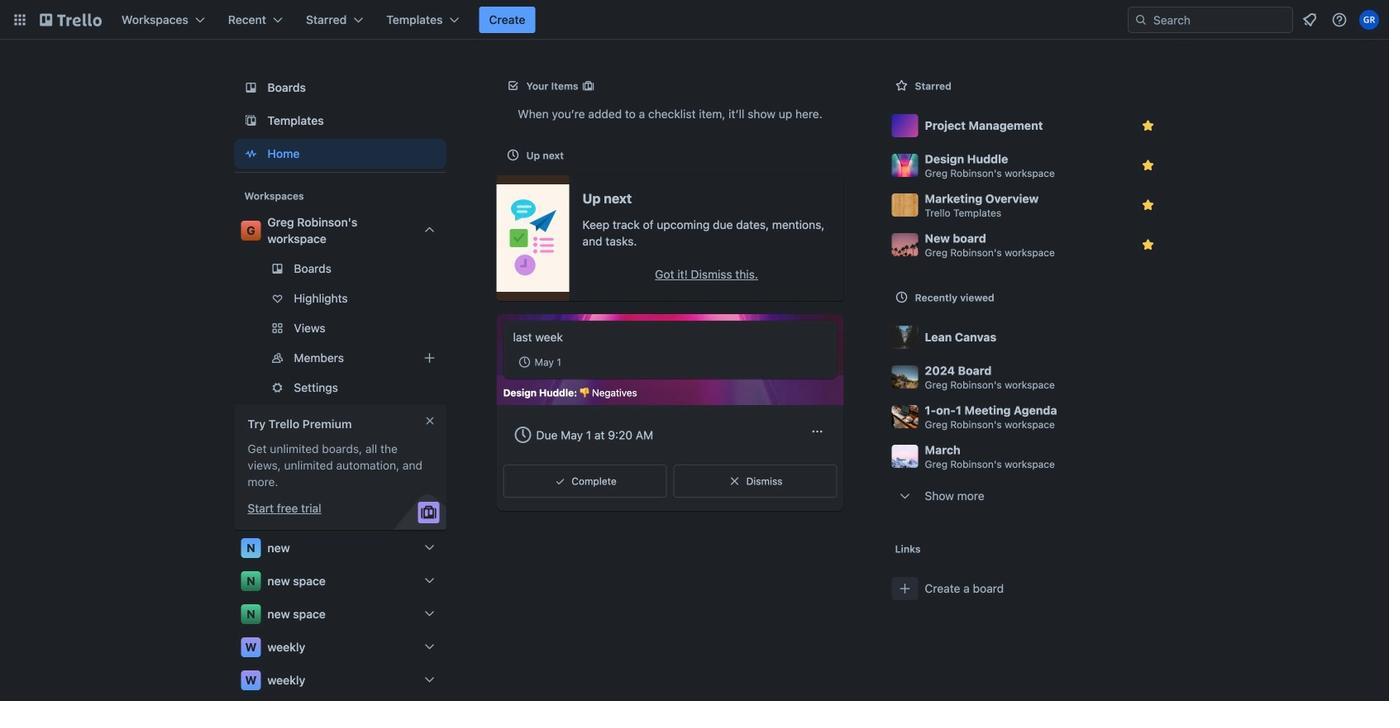 Task type: locate. For each thing, give the bounding box(es) containing it.
board image
[[241, 78, 261, 98]]

click to unstar new board. it will be removed from your starred list. image
[[1140, 237, 1157, 253]]

primary element
[[0, 0, 1390, 40]]

template board image
[[241, 111, 261, 131]]

home image
[[241, 144, 261, 164]]

add image
[[420, 348, 440, 368]]

Search field
[[1148, 8, 1293, 31]]

back to home image
[[40, 7, 102, 33]]

click to unstar project management. it will be removed from your starred list. image
[[1140, 117, 1157, 134]]



Task type: vqa. For each thing, say whether or not it's contained in the screenshot.
Open information menu icon
yes



Task type: describe. For each thing, give the bounding box(es) containing it.
click to unstar marketing overview. it will be removed from your starred list. image
[[1140, 197, 1157, 213]]

0 notifications image
[[1300, 10, 1320, 30]]

search image
[[1135, 13, 1148, 26]]

click to unstar design huddle. it will be removed from your starred list. image
[[1140, 157, 1157, 174]]

open information menu image
[[1332, 12, 1348, 28]]

greg robinson (gregrobinson96) image
[[1360, 10, 1380, 30]]



